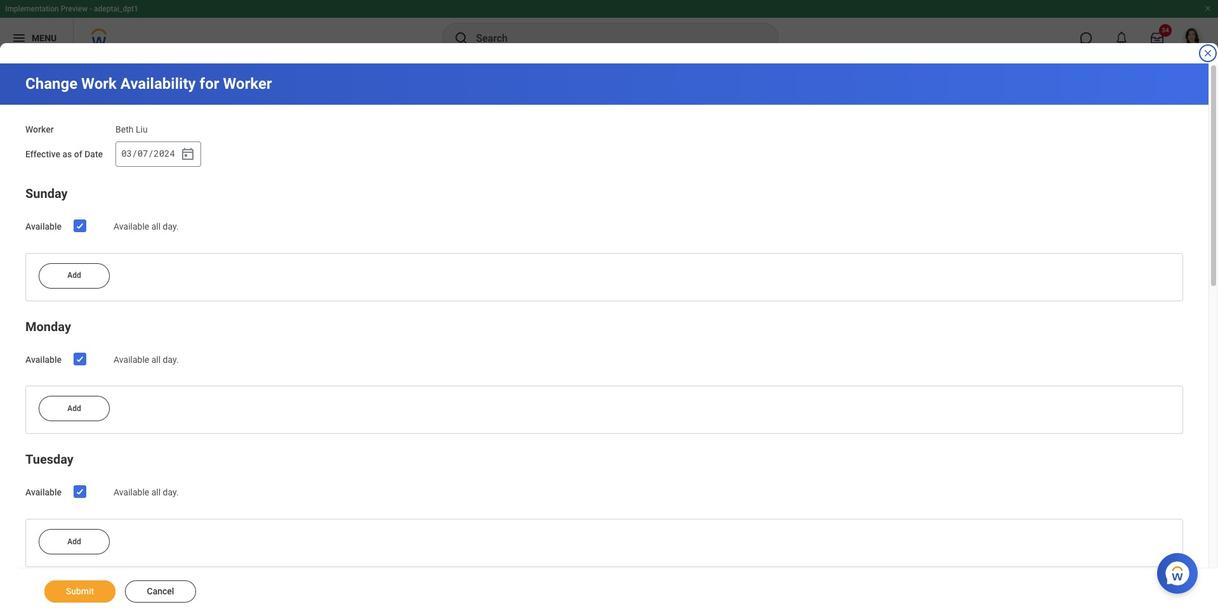 Task type: locate. For each thing, give the bounding box(es) containing it.
add inside monday group
[[67, 404, 81, 413]]

0 horizontal spatial /
[[132, 147, 137, 160]]

1 add from the top
[[67, 271, 81, 280]]

/
[[132, 147, 137, 160], [148, 147, 154, 160]]

change
[[25, 75, 78, 93]]

monday
[[25, 319, 71, 334]]

available all day. inside sunday 'group'
[[114, 221, 179, 231]]

effective
[[25, 149, 60, 159]]

day. for monday
[[163, 354, 179, 365]]

available
[[25, 221, 62, 231], [114, 221, 149, 231], [25, 354, 62, 365], [114, 354, 149, 365], [25, 488, 62, 498], [114, 488, 149, 498]]

0 vertical spatial worker
[[223, 75, 272, 93]]

sunday
[[25, 186, 68, 201]]

submit button
[[44, 581, 116, 603]]

add inside sunday 'group'
[[67, 271, 81, 280]]

check small image
[[72, 351, 88, 367], [72, 484, 88, 500]]

1 horizontal spatial /
[[148, 147, 154, 160]]

1 vertical spatial day.
[[163, 354, 179, 365]]

1 vertical spatial available all day.
[[114, 354, 179, 365]]

2 add from the top
[[67, 404, 81, 413]]

2 vertical spatial day.
[[163, 488, 179, 498]]

sunday group
[[25, 183, 1184, 301]]

implementation preview -   adeptai_dpt1 banner
[[0, 0, 1219, 58]]

all for sunday
[[151, 221, 161, 231]]

all for monday
[[151, 354, 161, 365]]

1 vertical spatial add
[[67, 404, 81, 413]]

worker up effective
[[25, 124, 54, 135]]

3 add from the top
[[67, 537, 81, 546]]

check small image inside monday group
[[72, 351, 88, 367]]

1 all from the top
[[151, 221, 161, 231]]

worker
[[223, 75, 272, 93], [25, 124, 54, 135]]

liu
[[136, 124, 148, 135]]

check small image inside tuesday group
[[72, 484, 88, 500]]

add button down check small image
[[39, 263, 110, 288]]

all inside monday group
[[151, 354, 161, 365]]

worker right 'for'
[[223, 75, 272, 93]]

add
[[67, 271, 81, 280], [67, 404, 81, 413], [67, 537, 81, 546]]

day. inside monday group
[[163, 354, 179, 365]]

3 available all day. from the top
[[114, 488, 179, 498]]

tuesday
[[25, 452, 74, 467]]

0 horizontal spatial worker
[[25, 124, 54, 135]]

1 day. from the top
[[163, 221, 179, 231]]

check small image for tuesday
[[72, 484, 88, 500]]

1 vertical spatial add button
[[39, 396, 110, 422]]

for
[[200, 75, 219, 93]]

submit
[[66, 586, 94, 597]]

add for monday
[[67, 404, 81, 413]]

2 check small image from the top
[[72, 484, 88, 500]]

3 all from the top
[[151, 488, 161, 498]]

change work availability for worker dialog
[[0, 0, 1219, 614]]

inbox large image
[[1151, 32, 1164, 44]]

2 vertical spatial add button
[[39, 529, 110, 555]]

1 vertical spatial all
[[151, 354, 161, 365]]

add button up tuesday
[[39, 396, 110, 422]]

available all day. for sunday
[[114, 221, 179, 231]]

cancel button
[[125, 581, 196, 603]]

1 vertical spatial check small image
[[72, 484, 88, 500]]

close environment banner image
[[1205, 4, 1212, 12]]

2 vertical spatial all
[[151, 488, 161, 498]]

day. for tuesday
[[163, 488, 179, 498]]

3 add button from the top
[[39, 529, 110, 555]]

add button
[[39, 263, 110, 288], [39, 396, 110, 422], [39, 529, 110, 555]]

available all day. inside tuesday group
[[114, 488, 179, 498]]

0 vertical spatial add button
[[39, 263, 110, 288]]

add up tuesday
[[67, 404, 81, 413]]

2 add button from the top
[[39, 396, 110, 422]]

0 vertical spatial add
[[67, 271, 81, 280]]

add button up the submit at the left bottom
[[39, 529, 110, 555]]

0 vertical spatial available all day.
[[114, 221, 179, 231]]

change work availability for worker
[[25, 75, 272, 93]]

day. inside tuesday group
[[163, 488, 179, 498]]

2 all from the top
[[151, 354, 161, 365]]

all inside sunday 'group'
[[151, 221, 161, 231]]

1 add button from the top
[[39, 263, 110, 288]]

day.
[[163, 221, 179, 231], [163, 354, 179, 365], [163, 488, 179, 498]]

0 vertical spatial day.
[[163, 221, 179, 231]]

day. inside sunday 'group'
[[163, 221, 179, 231]]

0 vertical spatial all
[[151, 221, 161, 231]]

1 check small image from the top
[[72, 351, 88, 367]]

2 vertical spatial add
[[67, 537, 81, 546]]

beth liu element
[[116, 122, 148, 135]]

close change work availability for worker image
[[1203, 48, 1213, 58]]

0 vertical spatial check small image
[[72, 351, 88, 367]]

add up the submit at the left bottom
[[67, 537, 81, 546]]

2 vertical spatial available all day.
[[114, 488, 179, 498]]

1 available all day. from the top
[[114, 221, 179, 231]]

add down check small image
[[67, 271, 81, 280]]

3 day. from the top
[[163, 488, 179, 498]]

2 day. from the top
[[163, 354, 179, 365]]

all inside tuesday group
[[151, 488, 161, 498]]

/ right 07
[[148, 147, 154, 160]]

/ right 03
[[132, 147, 137, 160]]

all
[[151, 221, 161, 231], [151, 354, 161, 365], [151, 488, 161, 498]]

2 available all day. from the top
[[114, 354, 179, 365]]

add inside tuesday group
[[67, 537, 81, 546]]

available all day. inside monday group
[[114, 354, 179, 365]]

implementation preview -   adeptai_dpt1
[[5, 4, 138, 13]]

effective as of date group
[[116, 141, 201, 167]]

workday assistant region
[[1158, 548, 1203, 594]]

available all day.
[[114, 221, 179, 231], [114, 354, 179, 365], [114, 488, 179, 498]]



Task type: vqa. For each thing, say whether or not it's contained in the screenshot.
first Add BUTTON from the top
yes



Task type: describe. For each thing, give the bounding box(es) containing it.
change work availability for worker main content
[[0, 63, 1219, 614]]

2024
[[154, 147, 175, 160]]

beth
[[116, 124, 134, 135]]

monday group
[[25, 316, 1184, 434]]

of
[[74, 149, 82, 159]]

1 / from the left
[[132, 147, 137, 160]]

tuesday group
[[25, 449, 1184, 567]]

work
[[81, 75, 117, 93]]

07
[[138, 147, 148, 160]]

cancel
[[147, 586, 174, 597]]

search image
[[453, 30, 469, 46]]

add button for monday
[[39, 396, 110, 422]]

profile logan mcneil element
[[1175, 24, 1211, 52]]

1 vertical spatial worker
[[25, 124, 54, 135]]

as
[[62, 149, 72, 159]]

availability
[[120, 75, 196, 93]]

notifications large image
[[1116, 32, 1128, 44]]

available all day. for tuesday
[[114, 488, 179, 498]]

add button for sunday
[[39, 263, 110, 288]]

available all day. for monday
[[114, 354, 179, 365]]

implementation
[[5, 4, 59, 13]]

check small image for monday
[[72, 351, 88, 367]]

tuesday button
[[25, 452, 74, 467]]

calendar image
[[180, 146, 196, 162]]

add for sunday
[[67, 271, 81, 280]]

03
[[121, 147, 132, 160]]

03 / 07 / 2024
[[121, 147, 175, 160]]

monday button
[[25, 319, 71, 334]]

day. for sunday
[[163, 221, 179, 231]]

sunday button
[[25, 186, 68, 201]]

date
[[85, 149, 103, 159]]

add button for tuesday
[[39, 529, 110, 555]]

check small image
[[72, 218, 88, 233]]

-
[[90, 4, 92, 13]]

effective as of date
[[25, 149, 103, 159]]

add for tuesday
[[67, 537, 81, 546]]

all for tuesday
[[151, 488, 161, 498]]

1 horizontal spatial worker
[[223, 75, 272, 93]]

2 / from the left
[[148, 147, 154, 160]]

adeptai_dpt1
[[94, 4, 138, 13]]

beth liu
[[116, 124, 148, 135]]

preview
[[61, 4, 88, 13]]



